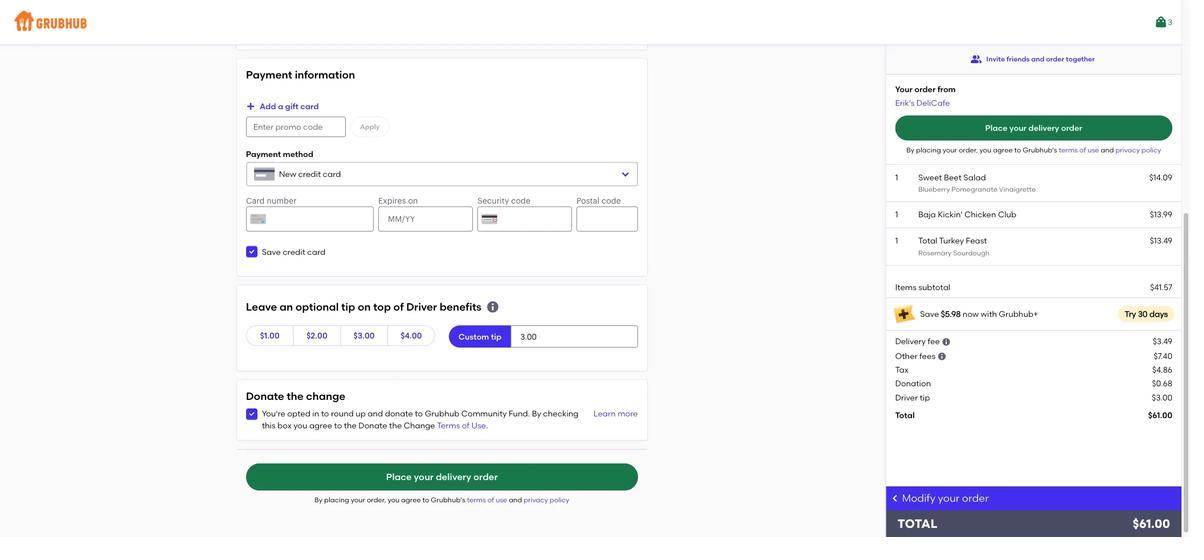 Task type: describe. For each thing, give the bounding box(es) containing it.
custom tip button
[[449, 326, 511, 348]]

use
[[472, 421, 486, 431]]

optional
[[296, 301, 339, 314]]

2 horizontal spatial by
[[907, 146, 915, 154]]

by checking this box you agree to the donate the change
[[262, 410, 579, 431]]

0 horizontal spatial use
[[496, 497, 507, 505]]

days
[[1150, 310, 1168, 319]]

order, for terms of use link for the bottommost place your delivery order button
[[367, 497, 386, 505]]

$4.86
[[1153, 365, 1173, 375]]

Promo code text field
[[246, 117, 346, 137]]

credit for save
[[283, 247, 305, 257]]

delivery
[[896, 337, 926, 347]]

place your delivery order for terms of use link for the bottommost place your delivery order button
[[386, 472, 498, 483]]

modify
[[902, 493, 936, 505]]

grubhub+
[[999, 310, 1039, 319]]

$13.49 rosemary sourdough
[[919, 236, 1173, 257]]

custom tip
[[459, 332, 502, 342]]

add
[[260, 102, 276, 111]]

subscription badge image
[[893, 303, 916, 326]]

from
[[938, 84, 956, 94]]

learn more link
[[591, 409, 638, 432]]

up
[[356, 410, 366, 419]]

learn
[[594, 410, 616, 419]]

tax
[[896, 365, 909, 375]]

beet
[[944, 173, 962, 182]]

an
[[280, 301, 293, 314]]

donation
[[896, 379, 931, 389]]

payment for payment method
[[246, 149, 281, 159]]

donate the change
[[246, 391, 346, 403]]

place for terms of use link related to the rightmost place your delivery order button
[[986, 123, 1008, 133]]

svg image left modify
[[891, 495, 900, 504]]

save credit card
[[262, 247, 326, 257]]

placing for the rightmost place your delivery order button
[[916, 146, 941, 154]]

you for the bottommost place your delivery order button
[[388, 497, 400, 505]]

blueberry
[[919, 185, 950, 194]]

gift
[[285, 102, 299, 111]]

community
[[461, 410, 507, 419]]

apply
[[360, 123, 380, 131]]

Notes for the driver text field
[[246, 0, 638, 27]]

you're opted in to round up and donate to grubhub community fund.
[[262, 410, 532, 419]]

other fees
[[896, 352, 936, 361]]

terms of use link for the bottommost place your delivery order button
[[467, 497, 509, 505]]

svg image left save credit card
[[248, 249, 255, 256]]

1 for total turkey feast
[[896, 236, 898, 246]]

save $5.98 now with grubhub+
[[921, 310, 1039, 319]]

new credit card
[[279, 169, 341, 179]]

change
[[306, 391, 346, 403]]

leave
[[246, 301, 277, 314]]

donate
[[385, 410, 413, 419]]

pomegranate
[[952, 185, 998, 194]]

0 horizontal spatial the
[[287, 391, 304, 403]]

your order from erik's delicafe
[[896, 84, 956, 108]]

privacy for terms of use link related to the rightmost place your delivery order button
[[1116, 146, 1140, 154]]

1 vertical spatial driver
[[896, 393, 918, 403]]

0 horizontal spatial by
[[315, 497, 323, 505]]

modify your order
[[902, 493, 989, 505]]

chicken
[[965, 210, 997, 220]]

baja
[[919, 210, 936, 220]]

card for save credit card
[[307, 247, 326, 257]]

grubhub's for the bottommost place your delivery order button
[[431, 497, 465, 505]]

top
[[373, 301, 391, 314]]

1 vertical spatial $61.00
[[1133, 517, 1171, 532]]

1 horizontal spatial the
[[344, 421, 357, 431]]

payment method
[[246, 149, 313, 159]]

feast
[[966, 236, 987, 246]]

main navigation navigation
[[0, 0, 1182, 44]]

try
[[1125, 310, 1137, 319]]

method
[[283, 149, 313, 159]]

2 vertical spatial total
[[898, 517, 938, 532]]

opted
[[287, 410, 311, 419]]

round
[[331, 410, 354, 419]]

agree inside by checking this box you agree to the donate the change
[[309, 421, 332, 431]]

friends
[[1007, 55, 1030, 63]]

30
[[1138, 310, 1148, 319]]

order inside invite friends and order together button
[[1047, 55, 1065, 63]]

kickin'
[[938, 210, 963, 220]]

now
[[963, 310, 979, 319]]

order, for terms of use link related to the rightmost place your delivery order button
[[959, 146, 978, 154]]

$7.40
[[1154, 352, 1173, 361]]

1 vertical spatial place your delivery order button
[[246, 464, 638, 492]]

credit for new
[[298, 169, 321, 179]]

terms
[[437, 421, 460, 431]]

0 vertical spatial driver
[[406, 301, 437, 314]]

this
[[262, 421, 276, 431]]

$13.49
[[1150, 236, 1173, 246]]

vinaigrette
[[999, 185, 1036, 194]]

donate inside by checking this box you agree to the donate the change
[[359, 421, 387, 431]]

total turkey feast
[[919, 236, 987, 246]]

$0.68
[[1153, 379, 1173, 389]]

place your delivery order for terms of use link related to the rightmost place your delivery order button
[[986, 123, 1083, 133]]

svg image up custom tip
[[486, 301, 500, 314]]

1 vertical spatial $3.00
[[1152, 393, 1173, 403]]

add a gift card button
[[246, 96, 319, 117]]

$14.09 blueberry pomegranate vinaigrette
[[919, 173, 1173, 194]]

3 button
[[1155, 12, 1173, 32]]

on
[[358, 301, 371, 314]]

$4.00
[[401, 331, 422, 341]]

club
[[998, 210, 1017, 220]]

save for save credit card
[[262, 247, 281, 257]]

delicafe
[[917, 98, 950, 108]]

sweet
[[919, 173, 942, 182]]

leave an optional tip on top of driver benefits
[[246, 301, 482, 314]]

agree for the bottommost place your delivery order button
[[401, 497, 421, 505]]

new
[[279, 169, 296, 179]]



Task type: vqa. For each thing, say whether or not it's contained in the screenshot.
more on the bottom of the page
yes



Task type: locate. For each thing, give the bounding box(es) containing it.
1 horizontal spatial delivery
[[1029, 123, 1060, 133]]

1 horizontal spatial place
[[986, 123, 1008, 133]]

0 vertical spatial privacy policy link
[[1116, 146, 1162, 154]]

delivery up $14.09 blueberry pomegranate vinaigrette
[[1029, 123, 1060, 133]]

card for new credit card
[[323, 169, 341, 179]]

0 vertical spatial card
[[301, 102, 319, 111]]

2 horizontal spatial agree
[[993, 146, 1013, 154]]

1 up items
[[896, 236, 898, 246]]

0 vertical spatial $3.00
[[354, 331, 375, 341]]

1 horizontal spatial place your delivery order
[[986, 123, 1083, 133]]

1 vertical spatial tip
[[491, 332, 502, 342]]

1 horizontal spatial by placing your order, you agree to grubhub's terms of use and privacy policy
[[907, 146, 1162, 154]]

0 vertical spatial place your delivery order button
[[896, 116, 1173, 141]]

card inside add a gift card button
[[301, 102, 319, 111]]

1 horizontal spatial grubhub's
[[1023, 146, 1058, 154]]

1 horizontal spatial you
[[388, 497, 400, 505]]

2 vertical spatial by
[[315, 497, 323, 505]]

card right new
[[323, 169, 341, 179]]

place
[[986, 123, 1008, 133], [386, 472, 412, 483]]

the down round
[[344, 421, 357, 431]]

with
[[981, 310, 997, 319]]

$3.00 down on on the bottom of the page
[[354, 331, 375, 341]]

save up leave
[[262, 247, 281, 257]]

1 payment from the top
[[246, 69, 292, 81]]

custom
[[459, 332, 489, 342]]

2 vertical spatial 1
[[896, 236, 898, 246]]

tip right custom
[[491, 332, 502, 342]]

0 horizontal spatial $3.00
[[354, 331, 375, 341]]

other
[[896, 352, 918, 361]]

0 horizontal spatial delivery
[[436, 472, 471, 483]]

0 vertical spatial save
[[262, 247, 281, 257]]

0 horizontal spatial donate
[[246, 391, 284, 403]]

payment information
[[246, 69, 355, 81]]

1 horizontal spatial place your delivery order button
[[896, 116, 1173, 141]]

1 vertical spatial privacy policy link
[[524, 497, 570, 505]]

$41.57
[[1151, 283, 1173, 293]]

0 vertical spatial place
[[986, 123, 1008, 133]]

0 horizontal spatial agree
[[309, 421, 332, 431]]

fee
[[928, 337, 940, 347]]

baja kickin' chicken club
[[919, 210, 1017, 220]]

tip for driver tip
[[920, 393, 930, 403]]

svg image
[[248, 249, 255, 256], [486, 301, 500, 314], [248, 412, 255, 418], [891, 495, 900, 504]]

$3.49
[[1153, 337, 1173, 347]]

1 horizontal spatial use
[[1088, 146, 1100, 154]]

invite
[[987, 55, 1005, 63]]

sourdough
[[954, 249, 990, 257]]

credit right new
[[298, 169, 321, 179]]

1 left sweet at the right top
[[896, 173, 898, 182]]

subtotal
[[919, 283, 951, 293]]

0 vertical spatial privacy
[[1116, 146, 1140, 154]]

by placing your order, you agree to grubhub's terms of use and privacy policy for terms of use link for the bottommost place your delivery order button
[[315, 497, 570, 505]]

driver up $4.00 at the left bottom of the page
[[406, 301, 437, 314]]

you
[[980, 146, 992, 154], [294, 421, 307, 431], [388, 497, 400, 505]]

delivery fee
[[896, 337, 940, 347]]

delivery for terms of use link for the bottommost place your delivery order button
[[436, 472, 471, 483]]

1 vertical spatial card
[[323, 169, 341, 179]]

order
[[1047, 55, 1065, 63], [915, 84, 936, 94], [1062, 123, 1083, 133], [474, 472, 498, 483], [962, 493, 989, 505]]

1 vertical spatial 1
[[896, 210, 898, 220]]

terms of use link
[[1059, 146, 1101, 154], [467, 497, 509, 505]]

2 horizontal spatial the
[[389, 421, 402, 431]]

tip down the donation
[[920, 393, 930, 403]]

payment for payment information
[[246, 69, 292, 81]]

fund.
[[509, 410, 530, 419]]

and
[[1032, 55, 1045, 63], [1101, 146, 1114, 154], [368, 410, 383, 419], [509, 497, 522, 505]]

1 for sweet beet salad
[[896, 173, 898, 182]]

svg image inside add a gift card button
[[246, 102, 255, 111]]

0 horizontal spatial order,
[[367, 497, 386, 505]]

you for the rightmost place your delivery order button
[[980, 146, 992, 154]]

you're
[[262, 410, 285, 419]]

0 vertical spatial placing
[[916, 146, 941, 154]]

1 vertical spatial agree
[[309, 421, 332, 431]]

0 horizontal spatial placing
[[324, 497, 349, 505]]

.
[[486, 421, 488, 431]]

together
[[1066, 55, 1095, 63]]

1 horizontal spatial by
[[532, 410, 541, 419]]

3 1 from the top
[[896, 236, 898, 246]]

0 vertical spatial donate
[[246, 391, 284, 403]]

policy
[[1142, 146, 1162, 154], [550, 497, 570, 505]]

$13.99
[[1150, 210, 1173, 220]]

items
[[896, 283, 917, 293]]

0 vertical spatial agree
[[993, 146, 1013, 154]]

grubhub
[[425, 410, 460, 419]]

save
[[262, 247, 281, 257], [921, 310, 940, 319]]

rosemary
[[919, 249, 952, 257]]

0 horizontal spatial terms of use link
[[467, 497, 509, 505]]

0 vertical spatial you
[[980, 146, 992, 154]]

order inside your order from erik's delicafe
[[915, 84, 936, 94]]

1 vertical spatial total
[[896, 411, 915, 421]]

grubhub's
[[1023, 146, 1058, 154], [431, 497, 465, 505]]

$1.00 button
[[246, 326, 294, 347]]

credit
[[298, 169, 321, 179], [283, 247, 305, 257]]

1 horizontal spatial privacy policy link
[[1116, 146, 1162, 154]]

1 left baja
[[896, 210, 898, 220]]

1 horizontal spatial driver
[[896, 393, 918, 403]]

you inside by checking this box you agree to the donate the change
[[294, 421, 307, 431]]

1 vertical spatial credit
[[283, 247, 305, 257]]

3
[[1168, 17, 1173, 27]]

terms of use .
[[437, 421, 488, 431]]

place your delivery order up $14.09 blueberry pomegranate vinaigrette
[[986, 123, 1083, 133]]

1 vertical spatial by placing your order, you agree to grubhub's terms of use and privacy policy
[[315, 497, 570, 505]]

credit up an at the left
[[283, 247, 305, 257]]

place up 'salad'
[[986, 123, 1008, 133]]

1 vertical spatial order,
[[367, 497, 386, 505]]

place your delivery order button up $14.09 blueberry pomegranate vinaigrette
[[896, 116, 1173, 141]]

of
[[1080, 146, 1086, 154], [394, 301, 404, 314], [462, 421, 470, 431], [488, 497, 494, 505]]

1 vertical spatial donate
[[359, 421, 387, 431]]

grubhub's for the rightmost place your delivery order button
[[1023, 146, 1058, 154]]

0 horizontal spatial tip
[[341, 301, 355, 314]]

0 horizontal spatial grubhub's
[[431, 497, 465, 505]]

1 vertical spatial use
[[496, 497, 507, 505]]

erik's
[[896, 98, 915, 108]]

add a gift card
[[260, 102, 319, 111]]

terms of use link
[[437, 421, 486, 431]]

$1.00
[[260, 331, 280, 341]]

apply button
[[350, 117, 389, 137]]

place your delivery order button down the terms
[[246, 464, 638, 492]]

to inside by checking this box you agree to the donate the change
[[334, 421, 342, 431]]

1 vertical spatial by
[[532, 410, 541, 419]]

payment up add
[[246, 69, 292, 81]]

1 horizontal spatial tip
[[491, 332, 502, 342]]

0 horizontal spatial privacy policy link
[[524, 497, 570, 505]]

0 horizontal spatial policy
[[550, 497, 570, 505]]

card right the gift
[[301, 102, 319, 111]]

privacy
[[1116, 146, 1140, 154], [524, 497, 548, 505]]

Amount text field
[[511, 326, 638, 348]]

payment
[[246, 69, 292, 81], [246, 149, 281, 159]]

place down change
[[386, 472, 412, 483]]

save for save $5.98 now with grubhub+
[[921, 310, 940, 319]]

0 vertical spatial $61.00
[[1149, 411, 1173, 421]]

1 horizontal spatial terms
[[1059, 146, 1078, 154]]

sweet beet salad
[[919, 173, 986, 182]]

1 vertical spatial grubhub's
[[431, 497, 465, 505]]

0 vertical spatial total
[[919, 236, 938, 246]]

privacy policy link for terms of use link for the bottommost place your delivery order button
[[524, 497, 570, 505]]

in
[[312, 410, 319, 419]]

2 vertical spatial you
[[388, 497, 400, 505]]

tip for custom tip
[[491, 332, 502, 342]]

delivery down the terms
[[436, 472, 471, 483]]

1 vertical spatial terms of use link
[[467, 497, 509, 505]]

agree for the rightmost place your delivery order button
[[993, 146, 1013, 154]]

2 horizontal spatial tip
[[920, 393, 930, 403]]

1 horizontal spatial order,
[[959, 146, 978, 154]]

$3.00
[[354, 331, 375, 341], [1152, 393, 1173, 403]]

1 vertical spatial place
[[386, 472, 412, 483]]

the up opted
[[287, 391, 304, 403]]

2 1 from the top
[[896, 210, 898, 220]]

a
[[278, 102, 283, 111]]

$4.00 button
[[388, 326, 435, 347]]

$5.98
[[941, 310, 961, 319]]

terms for terms of use link for the bottommost place your delivery order button
[[467, 497, 486, 505]]

$2.00 button
[[293, 326, 341, 347]]

0 vertical spatial delivery
[[1029, 123, 1060, 133]]

driver down the donation
[[896, 393, 918, 403]]

0 horizontal spatial by placing your order, you agree to grubhub's terms of use and privacy policy
[[315, 497, 570, 505]]

0 vertical spatial order,
[[959, 146, 978, 154]]

place for terms of use link for the bottommost place your delivery order button
[[386, 472, 412, 483]]

information
[[295, 69, 355, 81]]

terms
[[1059, 146, 1078, 154], [467, 497, 486, 505]]

total down driver tip
[[896, 411, 915, 421]]

to
[[1015, 146, 1022, 154], [321, 410, 329, 419], [415, 410, 423, 419], [334, 421, 342, 431], [423, 497, 429, 505]]

2 vertical spatial agree
[[401, 497, 421, 505]]

use
[[1088, 146, 1100, 154], [496, 497, 507, 505]]

1 vertical spatial save
[[921, 310, 940, 319]]

0 vertical spatial use
[[1088, 146, 1100, 154]]

and inside button
[[1032, 55, 1045, 63]]

0 vertical spatial policy
[[1142, 146, 1162, 154]]

0 horizontal spatial place your delivery order button
[[246, 464, 638, 492]]

save left $5.98
[[921, 310, 940, 319]]

1 vertical spatial placing
[[324, 497, 349, 505]]

1 vertical spatial delivery
[[436, 472, 471, 483]]

people icon image
[[971, 54, 982, 65]]

box
[[278, 421, 292, 431]]

2 horizontal spatial you
[[980, 146, 992, 154]]

1
[[896, 173, 898, 182], [896, 210, 898, 220], [896, 236, 898, 246]]

the down you're opted in to round up and donate to grubhub community fund.
[[389, 421, 402, 431]]

1 vertical spatial privacy
[[524, 497, 548, 505]]

tip inside button
[[491, 332, 502, 342]]

$14.09
[[1150, 173, 1173, 182]]

privacy policy link for terms of use link related to the rightmost place your delivery order button
[[1116, 146, 1162, 154]]

1 vertical spatial policy
[[550, 497, 570, 505]]

$61.00
[[1149, 411, 1173, 421], [1133, 517, 1171, 532]]

by placing your order, you agree to grubhub's terms of use and privacy policy for terms of use link related to the rightmost place your delivery order button
[[907, 146, 1162, 154]]

by placing your order, you agree to grubhub's terms of use and privacy policy
[[907, 146, 1162, 154], [315, 497, 570, 505]]

0 vertical spatial by
[[907, 146, 915, 154]]

invite friends and order together button
[[971, 49, 1095, 70]]

1 for baja kickin' chicken club
[[896, 210, 898, 220]]

2 payment from the top
[[246, 149, 281, 159]]

salad
[[964, 173, 986, 182]]

total
[[919, 236, 938, 246], [896, 411, 915, 421], [898, 517, 938, 532]]

1 vertical spatial payment
[[246, 149, 281, 159]]

0 horizontal spatial save
[[262, 247, 281, 257]]

placing for the bottommost place your delivery order button
[[324, 497, 349, 505]]

tip
[[341, 301, 355, 314], [491, 332, 502, 342], [920, 393, 930, 403]]

donate up "you're" on the bottom left of the page
[[246, 391, 284, 403]]

0 horizontal spatial place your delivery order
[[386, 472, 498, 483]]

erik's delicafe link
[[896, 98, 950, 108]]

agree
[[993, 146, 1013, 154], [309, 421, 332, 431], [401, 497, 421, 505]]

1 vertical spatial terms
[[467, 497, 486, 505]]

$3.00 down '$0.68'
[[1152, 393, 1173, 403]]

$3.00 inside button
[[354, 331, 375, 341]]

0 horizontal spatial place
[[386, 472, 412, 483]]

invite friends and order together
[[987, 55, 1095, 63]]

donate down the up
[[359, 421, 387, 431]]

1 horizontal spatial $3.00
[[1152, 393, 1173, 403]]

svg image
[[246, 102, 255, 111], [621, 170, 630, 179], [942, 338, 951, 347], [938, 352, 947, 362]]

0 vertical spatial terms
[[1059, 146, 1078, 154]]

card
[[301, 102, 319, 111], [323, 169, 341, 179], [307, 247, 326, 257]]

0 horizontal spatial you
[[294, 421, 307, 431]]

0 vertical spatial by placing your order, you agree to grubhub's terms of use and privacy policy
[[907, 146, 1162, 154]]

svg image left "you're" on the bottom left of the page
[[248, 412, 255, 418]]

total up rosemary
[[919, 236, 938, 246]]

privacy for terms of use link for the bottommost place your delivery order button
[[524, 497, 548, 505]]

0 vertical spatial credit
[[298, 169, 321, 179]]

place your delivery order
[[986, 123, 1083, 133], [386, 472, 498, 483]]

driver tip
[[896, 393, 930, 403]]

card up optional at the bottom of the page
[[307, 247, 326, 257]]

total down modify
[[898, 517, 938, 532]]

try 30 days
[[1125, 310, 1168, 319]]

0 vertical spatial payment
[[246, 69, 292, 81]]

1 vertical spatial you
[[294, 421, 307, 431]]

benefits
[[440, 301, 482, 314]]

change
[[404, 421, 435, 431]]

your
[[896, 84, 913, 94]]

payment up new
[[246, 149, 281, 159]]

1 horizontal spatial save
[[921, 310, 940, 319]]

place your delivery order down the terms
[[386, 472, 498, 483]]

placing
[[916, 146, 941, 154], [324, 497, 349, 505]]

terms for terms of use link related to the rightmost place your delivery order button
[[1059, 146, 1078, 154]]

terms of use link for the rightmost place your delivery order button
[[1059, 146, 1101, 154]]

1 horizontal spatial donate
[[359, 421, 387, 431]]

1 vertical spatial place your delivery order
[[386, 472, 498, 483]]

turkey
[[940, 236, 964, 246]]

1 horizontal spatial terms of use link
[[1059, 146, 1101, 154]]

0 horizontal spatial terms
[[467, 497, 486, 505]]

0 vertical spatial 1
[[896, 173, 898, 182]]

delivery for terms of use link related to the rightmost place your delivery order button
[[1029, 123, 1060, 133]]

0 vertical spatial terms of use link
[[1059, 146, 1101, 154]]

more
[[618, 410, 638, 419]]

1 1 from the top
[[896, 173, 898, 182]]

tip left on on the bottom of the page
[[341, 301, 355, 314]]

by inside by checking this box you agree to the donate the change
[[532, 410, 541, 419]]

$2.00
[[307, 331, 328, 341]]

0 vertical spatial tip
[[341, 301, 355, 314]]



